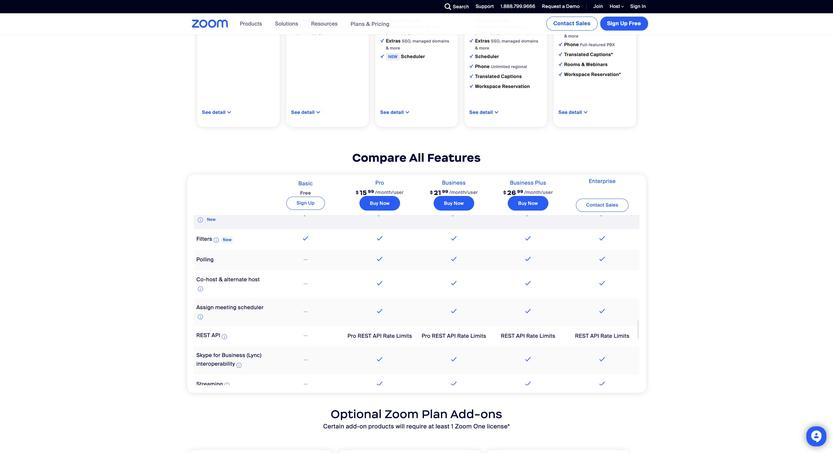 Task type: locate. For each thing, give the bounding box(es) containing it.
0 vertical spatial sign
[[631, 3, 641, 9]]

buy now for 21
[[444, 201, 464, 207]]

0 horizontal spatial rest api rate limits
[[501, 333, 556, 340]]

application
[[194, 175, 640, 396]]

essential for cloud storage 10gb
[[475, 17, 497, 23]]

streaming image
[[225, 382, 230, 390]]

& up the phone unlimited regional
[[475, 46, 478, 51]]

new scheduler
[[389, 54, 425, 60]]

2 see from the left
[[291, 109, 301, 115]]

99 inside $ 26 99 /month/user
[[518, 189, 524, 195]]

not included image for scheduler
[[303, 309, 309, 317]]

co-host & alternate host application
[[197, 277, 260, 294]]

2 horizontal spatial business
[[510, 180, 534, 187]]

translated up rooms
[[565, 52, 589, 58]]

1 buy from the left
[[370, 201, 379, 207]]

/month/user inside $ 26 99 /month/user
[[525, 190, 553, 196]]

1 horizontal spatial now
[[454, 201, 464, 207]]

buy now link for 26
[[508, 196, 549, 211]]

apps
[[326, 24, 336, 30], [415, 24, 425, 30], [504, 24, 514, 30]]

ok image
[[559, 7, 563, 11], [291, 8, 295, 12], [381, 8, 384, 12], [470, 8, 473, 12], [559, 27, 563, 31], [470, 39, 473, 43], [559, 53, 563, 56], [559, 63, 563, 66], [470, 75, 473, 78], [470, 84, 473, 88]]

2 horizontal spatial 99
[[518, 189, 524, 195]]

see detail button for cloud storage 5gb
[[381, 109, 404, 115]]

1 99 from the left
[[368, 189, 374, 195]]

3 buy now from the left
[[519, 201, 538, 207]]

(terms down pricing
[[386, 30, 399, 36]]

sso, managed domains & more for scheduler
[[386, 39, 450, 51]]

pbx
[[607, 42, 616, 48]]

3 apply) from the left
[[489, 30, 501, 36]]

2 apps from the left
[[409, 17, 421, 23]]

5 see detail button from the left
[[559, 109, 583, 115]]

2 include image from the left
[[470, 18, 473, 22]]

sign
[[631, 3, 641, 9], [608, 20, 619, 27], [297, 200, 307, 206]]

& up phone full-featured pbx
[[565, 34, 568, 39]]

0 horizontal spatial sales
[[576, 20, 591, 27]]

buy now down $26.99 per month per user element
[[519, 201, 538, 207]]

sign down host
[[608, 20, 619, 27]]

1 horizontal spatial pro rest api rate limits
[[422, 333, 487, 340]]

2 horizontal spatial essential apps free premium apps for 1 year (terms apply)
[[475, 17, 533, 36]]

not included image for &
[[303, 281, 309, 289]]

0 horizontal spatial phone
[[475, 64, 490, 70]]

more for new
[[390, 46, 401, 51]]

not included image for business
[[303, 357, 309, 365]]

unlimited up translated captions
[[491, 64, 510, 70]]

sign for sign in
[[631, 3, 641, 9]]

0 horizontal spatial more
[[390, 46, 401, 51]]

skype for business (lync) interoperability
[[197, 353, 262, 368]]

zoom up will
[[385, 408, 419, 422]]

2 buy now from the left
[[444, 201, 464, 207]]

support
[[476, 3, 494, 9]]

business up $ 26 99 /month/user
[[510, 180, 534, 187]]

1 horizontal spatial essential
[[386, 17, 408, 23]]

99 for 26
[[518, 189, 524, 195]]

3 buy from the left
[[519, 201, 527, 207]]

buy now for 26
[[519, 201, 538, 207]]

co-host & alternate host
[[197, 277, 260, 284]]

contact sales down enterprise
[[587, 202, 619, 208]]

3 year from the left
[[524, 24, 533, 30]]

more up phone full-featured pbx
[[569, 34, 579, 39]]

search button
[[440, 0, 471, 13]]

2 apply) from the left
[[400, 30, 412, 36]]

0 horizontal spatial extras
[[386, 38, 402, 44]]

0 horizontal spatial sso,
[[402, 39, 412, 44]]

buy now down $ 21 99 /month/user
[[444, 201, 464, 207]]

3 essential from the left
[[475, 17, 497, 23]]

2 rate from the left
[[458, 333, 470, 340]]

1 essential from the left
[[297, 17, 319, 23]]

banner
[[184, 13, 650, 35]]

apps for cloud storage 5gb
[[415, 24, 425, 30]]

0 horizontal spatial essential
[[297, 17, 319, 23]]

/month/user inside '$ 15 99 /month/user'
[[375, 190, 404, 196]]

unlimited down host
[[599, 17, 618, 22]]

now for 15
[[380, 201, 390, 207]]

free up 'new'
[[386, 24, 395, 30]]

phone left full-
[[565, 42, 579, 48]]

$ inside '$ 15 99 /month/user'
[[356, 190, 359, 196]]

translated captions
[[475, 74, 522, 79]]

essential apps free premium apps for 1 year (terms apply) up new scheduler at the top of page
[[386, 17, 443, 36]]

1 horizontal spatial cloud storage 5gb
[[386, 7, 429, 13]]

1 detail from the left
[[213, 109, 226, 115]]

business up $ 21 99 /month/user
[[442, 180, 466, 187]]

2 apps from the left
[[415, 24, 425, 30]]

2 (terms from the left
[[386, 30, 399, 36]]

1 vertical spatial workspace
[[475, 83, 501, 89]]

0 vertical spatial up
[[621, 20, 628, 27]]

/month/user right 21
[[450, 190, 478, 196]]

essential apps free premium apps for 1 year (terms apply) for cloud storage 5gb
[[386, 17, 443, 36]]

4 detail from the left
[[480, 109, 493, 115]]

contact down enterprise
[[587, 202, 605, 208]]

2 horizontal spatial buy
[[519, 201, 527, 207]]

see detail button for cloud storage 10gb
[[470, 109, 493, 115]]

1 include image from the left
[[381, 18, 384, 22]]

one
[[474, 423, 486, 431]]

0 vertical spatial not included image
[[303, 256, 309, 264]]

sso, for full-
[[581, 27, 590, 32]]

translated for translated captions*
[[565, 52, 589, 58]]

translated down the phone unlimited regional
[[475, 74, 500, 79]]

2 horizontal spatial sign
[[631, 3, 641, 9]]

0 horizontal spatial apps
[[326, 24, 336, 30]]

sso, managed domains & more up featured
[[565, 27, 628, 39]]

pro rest api rate limits
[[348, 333, 412, 340], [422, 333, 487, 340]]

1 now from the left
[[380, 201, 390, 207]]

1 year from the left
[[346, 24, 354, 30]]

sign for sign up free
[[608, 20, 619, 27]]

managed for full-
[[591, 27, 610, 32]]

1 pro rest api rate limits from the left
[[348, 333, 412, 340]]

cloud storage 5gb
[[297, 7, 340, 13], [386, 7, 429, 13]]

0 horizontal spatial buy
[[370, 201, 379, 207]]

host
[[206, 277, 218, 284], [249, 277, 260, 284]]

buy for 15
[[370, 201, 379, 207]]

0 horizontal spatial include image
[[381, 18, 384, 22]]

0 horizontal spatial sso, managed domains & more
[[386, 39, 450, 51]]

workspace for translated
[[475, 83, 501, 89]]

unlimited inside the phone unlimited regional
[[491, 64, 510, 70]]

apply) down cloud storage 10gb
[[489, 30, 501, 36]]

1 horizontal spatial apps
[[409, 17, 421, 23]]

2 horizontal spatial buy now
[[519, 201, 538, 207]]

resources
[[311, 20, 338, 27]]

99 right 26
[[518, 189, 524, 195]]

99 inside $ 21 99 /month/user
[[442, 189, 449, 195]]

1 $ from the left
[[356, 190, 359, 196]]

5 see detail from the left
[[559, 109, 583, 115]]

3 apps from the left
[[498, 17, 510, 23]]

1 horizontal spatial /month/user
[[450, 190, 478, 196]]

contact sales
[[554, 20, 591, 27], [587, 202, 619, 208]]

free left resources
[[297, 24, 306, 30]]

1 buy now link from the left
[[360, 196, 400, 211]]

apps up new scheduler at the top of page
[[415, 24, 425, 30]]

1 vertical spatial unlimited
[[491, 64, 510, 70]]

2 premium from the left
[[396, 24, 414, 30]]

apps
[[320, 17, 332, 23], [409, 17, 421, 23], [498, 17, 510, 23]]

5gb left search button
[[421, 8, 429, 13]]

buy down $ 21 99 /month/user
[[444, 201, 453, 207]]

2 horizontal spatial apps
[[498, 17, 510, 23]]

sign down the basic free
[[297, 200, 307, 206]]

0 vertical spatial contact sales link
[[547, 17, 598, 31]]

2 horizontal spatial premium
[[485, 24, 503, 30]]

see for cloud storage 10gb
[[470, 109, 479, 115]]

essential
[[297, 17, 319, 23], [386, 17, 408, 23], [475, 17, 497, 23]]

1 horizontal spatial 5gb
[[421, 8, 429, 13]]

managed up new scheduler at the top of page
[[413, 39, 432, 44]]

0 horizontal spatial host
[[206, 277, 218, 284]]

1 see detail button from the left
[[202, 109, 226, 115]]

1 /month/user from the left
[[375, 190, 404, 196]]

included image
[[301, 211, 310, 219], [450, 211, 459, 219], [598, 211, 607, 219], [301, 235, 310, 243], [524, 235, 533, 243], [450, 256, 459, 264], [524, 256, 533, 264], [598, 256, 607, 264], [450, 280, 459, 288], [598, 280, 607, 288], [376, 308, 384, 316], [524, 308, 533, 316], [450, 356, 459, 364], [598, 356, 607, 364], [524, 381, 533, 389]]

rest api image
[[222, 333, 227, 341]]

0 horizontal spatial apply)
[[311, 30, 323, 36]]

1 horizontal spatial buy
[[444, 201, 453, 207]]

99 right 21
[[442, 189, 449, 195]]

scheduler
[[238, 305, 264, 312]]

sales down 'scheduler*'
[[576, 20, 591, 27]]

premium down cloud storage 10gb
[[485, 24, 503, 30]]

featured
[[589, 42, 606, 48]]

0 horizontal spatial (terms
[[297, 30, 310, 36]]

3 see detail from the left
[[381, 109, 404, 115]]

managed up regional
[[502, 39, 521, 44]]

buy now link for 15
[[360, 196, 400, 211]]

buy now
[[370, 201, 390, 207], [444, 201, 464, 207], [519, 201, 538, 207]]

domains for full-
[[611, 27, 628, 32]]

2 horizontal spatial sso, managed domains & more
[[565, 27, 628, 39]]

phone unlimited regional
[[475, 64, 528, 70]]

detail
[[213, 109, 226, 115], [302, 109, 315, 115], [391, 109, 404, 115], [480, 109, 493, 115], [569, 109, 583, 115]]

cloud
[[297, 7, 311, 13], [386, 7, 400, 13], [475, 7, 489, 13], [565, 16, 578, 22]]

2 buy now link from the left
[[434, 196, 475, 211]]

products button
[[240, 13, 265, 35]]

$ 21 99 /month/user
[[430, 189, 478, 197]]

$ inside $ 21 99 /month/user
[[430, 190, 433, 196]]

1 horizontal spatial translated
[[565, 52, 589, 58]]

optional
[[331, 408, 382, 422]]

0 horizontal spatial buy now link
[[360, 196, 400, 211]]

buy for 21
[[444, 201, 453, 207]]

0 horizontal spatial zoom
[[385, 408, 419, 422]]

now for 26
[[528, 201, 538, 207]]

0 horizontal spatial translated
[[475, 74, 500, 79]]

1 horizontal spatial up
[[621, 20, 628, 27]]

2 horizontal spatial /month/user
[[525, 190, 553, 196]]

essential apps free premium apps for 1 year (terms apply)
[[297, 17, 354, 36], [386, 17, 443, 36], [475, 17, 533, 36]]

meetings navigation
[[545, 13, 650, 32]]

contact sales link inside meetings navigation
[[547, 17, 598, 31]]

2 horizontal spatial apply)
[[489, 30, 501, 36]]

sso, managed domains & more
[[565, 27, 628, 39], [386, 39, 450, 51], [475, 39, 539, 51]]

2 horizontal spatial buy now link
[[508, 196, 549, 211]]

2 /month/user from the left
[[450, 190, 478, 196]]

workspace for rooms
[[565, 72, 590, 77]]

1.888.799.9666 button
[[496, 0, 537, 13], [501, 3, 536, 9]]

business up skype for business (lync) interoperability icon
[[222, 353, 246, 360]]

co-host & alternate host image
[[198, 286, 203, 294]]

4 see detail button from the left
[[470, 109, 493, 115]]

more up the phone unlimited regional
[[479, 46, 490, 51]]

sso, managed domains & more up the phone unlimited regional
[[475, 39, 539, 51]]

3 premium from the left
[[485, 24, 503, 30]]

apps for cloud storage 10gb
[[498, 17, 510, 23]]

rest api application
[[197, 333, 229, 342]]

1 horizontal spatial sign
[[608, 20, 619, 27]]

buy down '$ 15 99 /month/user'
[[370, 201, 379, 207]]

2 not included image from the top
[[303, 309, 309, 317]]

managed
[[591, 27, 610, 32], [413, 39, 432, 44], [502, 39, 521, 44]]

0 vertical spatial phone
[[565, 42, 579, 48]]

1 buy now from the left
[[370, 201, 390, 207]]

2 now from the left
[[454, 201, 464, 207]]

99
[[368, 189, 374, 195], [442, 189, 449, 195], [518, 189, 524, 195]]

$ left 15
[[356, 190, 359, 196]]

workspace down translated captions
[[475, 83, 501, 89]]

1 apps from the left
[[320, 17, 332, 23]]

1 horizontal spatial premium
[[396, 24, 414, 30]]

cloud storage 5gb up "product information" navigation
[[297, 7, 340, 13]]

3 see from the left
[[381, 109, 390, 115]]

domains for scheduler
[[433, 39, 450, 44]]

host down polling
[[206, 277, 218, 284]]

sso, down the cloud storage unlimited
[[581, 27, 590, 32]]

sign left in
[[631, 3, 641, 9]]

1 vertical spatial not included image
[[303, 381, 309, 389]]

2 year from the left
[[435, 24, 443, 30]]

4 see detail from the left
[[470, 109, 493, 115]]

1 horizontal spatial include image
[[470, 18, 473, 22]]

free inside the basic free
[[301, 190, 311, 196]]

2 buy from the left
[[444, 201, 453, 207]]

contact sales down 'scheduler*'
[[554, 20, 591, 27]]

3 (terms from the left
[[475, 30, 488, 36]]

1 horizontal spatial (terms
[[386, 30, 399, 36]]

plans & pricing link
[[351, 20, 390, 27], [351, 20, 390, 27]]

request a demo link
[[537, 0, 582, 13], [542, 3, 580, 9]]

sign inside button
[[608, 20, 619, 27]]

host right the 'alternate'
[[249, 277, 260, 284]]

up down the basic free
[[308, 200, 315, 206]]

compare all features
[[353, 151, 481, 165]]

1 horizontal spatial essential apps free premium apps for 1 year (terms apply)
[[386, 17, 443, 36]]

& inside "product information" navigation
[[367, 20, 370, 27]]

essential for cloud storage 5gb
[[386, 17, 408, 23]]

now down $ 21 99 /month/user
[[454, 201, 464, 207]]

buy now link
[[360, 196, 400, 211], [434, 196, 475, 211], [508, 196, 549, 211]]

1 5gb from the left
[[332, 8, 340, 13]]

1 vertical spatial up
[[308, 200, 315, 206]]

1 horizontal spatial more
[[479, 46, 490, 51]]

2 99 from the left
[[442, 189, 449, 195]]

3 99 from the left
[[518, 189, 524, 195]]

1 see detail from the left
[[202, 109, 226, 115]]

/month/user
[[375, 190, 404, 196], [450, 190, 478, 196], [525, 190, 553, 196]]

year down 1.888.799.9666 on the right top
[[524, 24, 533, 30]]

reservation*
[[592, 72, 622, 77]]

2 5gb from the left
[[421, 8, 429, 13]]

detail for cloud storage 5gb
[[391, 109, 404, 115]]

scheduler
[[401, 54, 425, 60], [475, 54, 499, 60]]

1 horizontal spatial year
[[435, 24, 443, 30]]

$ left 21
[[430, 190, 433, 196]]

premium
[[307, 24, 325, 30], [396, 24, 414, 30], [485, 24, 503, 30]]

1 host from the left
[[206, 277, 218, 284]]

1 not included image from the top
[[303, 281, 309, 289]]

up inside button
[[621, 20, 628, 27]]

contact sales link down 'scheduler*'
[[547, 17, 598, 31]]

apps left the plans
[[326, 24, 336, 30]]

include image down search button
[[470, 18, 473, 22]]

$
[[356, 190, 359, 196], [430, 190, 433, 196], [504, 190, 507, 196]]

essential apps free premium apps for 1 year (terms apply) right include icon
[[297, 17, 354, 36]]

managed down the cloud storage unlimited
[[591, 27, 610, 32]]

now down '$ 15 99 /month/user'
[[380, 201, 390, 207]]

extras up 'new'
[[386, 38, 402, 44]]

3 detail from the left
[[391, 109, 404, 115]]

rest inside application
[[197, 333, 210, 340]]

1 horizontal spatial workspace
[[565, 72, 590, 77]]

3 essential apps free premium apps for 1 year (terms apply) from the left
[[475, 17, 533, 36]]

2 horizontal spatial managed
[[591, 27, 610, 32]]

2 horizontal spatial sso,
[[581, 27, 590, 32]]

1 horizontal spatial apps
[[415, 24, 425, 30]]

sso, up new scheduler at the top of page
[[402, 39, 412, 44]]

unlimited
[[599, 17, 618, 22], [491, 64, 510, 70]]

1 horizontal spatial zoom
[[455, 423, 472, 431]]

buy down $26.99 per month per user element
[[519, 201, 527, 207]]

0 vertical spatial zoom
[[385, 408, 419, 422]]

basic
[[299, 180, 313, 187]]

2 see detail from the left
[[291, 109, 315, 115]]

1 horizontal spatial host
[[249, 277, 260, 284]]

(terms
[[297, 30, 310, 36], [386, 30, 399, 36], [475, 30, 488, 36]]

workspace down rooms
[[565, 72, 590, 77]]

2 essential from the left
[[386, 17, 408, 23]]

extras up the phone unlimited regional
[[475, 38, 491, 44]]

99 for 21
[[442, 189, 449, 195]]

support link
[[471, 0, 496, 13], [476, 3, 494, 9]]

$ left 26
[[504, 190, 507, 196]]

3 now from the left
[[528, 201, 538, 207]]

& left the 'alternate'
[[219, 277, 223, 284]]

0 horizontal spatial domains
[[433, 39, 450, 44]]

/month/user down plus on the top right of the page
[[525, 190, 553, 196]]

now down $26.99 per month per user element
[[528, 201, 538, 207]]

& inside "co-host & alternate host" application
[[219, 277, 223, 284]]

search
[[453, 4, 469, 10]]

1 vertical spatial translated
[[475, 74, 500, 79]]

join link
[[589, 0, 605, 13], [594, 3, 604, 9]]

ok image
[[559, 17, 563, 21], [381, 39, 384, 43], [559, 43, 563, 46], [381, 55, 384, 58], [470, 55, 473, 58], [470, 65, 473, 68], [559, 73, 563, 76]]

2 horizontal spatial essential
[[475, 17, 497, 23]]

api
[[212, 333, 221, 340], [373, 333, 382, 340], [447, 333, 456, 340], [517, 333, 525, 340], [591, 333, 600, 340]]

phone for phone full-featured pbx
[[565, 42, 579, 48]]

0 vertical spatial workspace
[[565, 72, 590, 77]]

0 horizontal spatial year
[[346, 24, 354, 30]]

scheduler right 'new'
[[401, 54, 425, 60]]

include image right the plans
[[381, 18, 384, 22]]

1 horizontal spatial sales
[[606, 202, 619, 208]]

free
[[629, 20, 642, 27], [297, 24, 306, 30], [386, 24, 395, 30], [475, 24, 484, 30], [301, 190, 311, 196]]

api inside rest api application
[[212, 333, 221, 340]]

0 vertical spatial sales
[[576, 20, 591, 27]]

1 horizontal spatial scheduler
[[475, 54, 499, 60]]

2 horizontal spatial extras
[[565, 26, 581, 32]]

cloud storage unlimited
[[565, 16, 618, 22]]

1 vertical spatial phone
[[475, 64, 490, 70]]

$ inside $ 26 99 /month/user
[[504, 190, 507, 196]]

& right the plans
[[367, 20, 370, 27]]

(terms down solutions
[[297, 30, 310, 36]]

storage
[[312, 7, 330, 13], [401, 7, 420, 13], [490, 7, 509, 13], [580, 16, 598, 22]]

cloud right search
[[475, 7, 489, 13]]

4 not included image from the top
[[303, 357, 309, 365]]

2 detail from the left
[[302, 109, 315, 115]]

1 see from the left
[[202, 109, 211, 115]]

request
[[542, 3, 561, 9]]

not included image
[[303, 281, 309, 289], [303, 309, 309, 317], [303, 332, 309, 340], [303, 357, 309, 365]]

2 essential apps free premium apps for 1 year (terms apply) from the left
[[386, 17, 443, 36]]

/month/user inside $ 21 99 /month/user
[[450, 190, 478, 196]]

interoperability
[[197, 361, 235, 368]]

rooms
[[565, 62, 581, 68]]

now
[[380, 201, 390, 207], [454, 201, 464, 207], [528, 201, 538, 207]]

cloud storage 5gb up pricing
[[386, 7, 429, 13]]

1 inside optional zoom plan add-ons certain add-on products will require at least 1 zoom one license*
[[451, 423, 454, 431]]

free down 'basic'
[[301, 190, 311, 196]]

1 horizontal spatial 99
[[442, 189, 449, 195]]

contact sales link down enterprise
[[576, 199, 629, 212]]

see detail
[[202, 109, 226, 115], [291, 109, 315, 115], [381, 109, 404, 115], [470, 109, 493, 115], [559, 109, 583, 115]]

3 buy now link from the left
[[508, 196, 549, 211]]

buy now down '$ 15 99 /month/user'
[[370, 201, 390, 207]]

1 vertical spatial contact
[[587, 202, 605, 208]]

15
[[360, 189, 367, 197]]

apps for cloud storage 10gb
[[504, 24, 514, 30]]

0 horizontal spatial premium
[[307, 24, 325, 30]]

year down search button
[[435, 24, 443, 30]]

year right resources dropdown button
[[346, 24, 354, 30]]

2 horizontal spatial now
[[528, 201, 538, 207]]

contact sales link
[[547, 17, 598, 31], [576, 199, 629, 212]]

1 horizontal spatial buy now
[[444, 201, 464, 207]]

/month/user for 15
[[375, 190, 404, 196]]

included image
[[376, 211, 384, 219], [524, 211, 533, 219], [376, 235, 384, 243], [450, 235, 459, 243], [598, 235, 607, 243], [376, 256, 384, 264], [376, 280, 384, 288], [524, 280, 533, 288], [450, 308, 459, 316], [598, 308, 607, 316], [376, 356, 384, 364], [524, 356, 533, 364], [376, 381, 384, 389], [450, 381, 459, 389], [598, 381, 607, 389]]

include image for cloud storage 5gb
[[381, 18, 384, 22]]

3 see detail button from the left
[[381, 109, 404, 115]]

2 see detail button from the left
[[291, 109, 315, 115]]

scheduler up the phone unlimited regional
[[475, 54, 499, 60]]

5 detail from the left
[[569, 109, 583, 115]]

not included image
[[303, 256, 309, 264], [303, 381, 309, 389]]

essential apps free premium apps for 1 year (terms apply) down cloud storage 10gb
[[475, 17, 533, 36]]

4 see from the left
[[470, 109, 479, 115]]

0 horizontal spatial scheduler
[[401, 54, 425, 60]]

rest api
[[197, 333, 221, 340]]

2 horizontal spatial domains
[[611, 27, 628, 32]]

up down host dropdown button
[[621, 20, 628, 27]]

all
[[409, 151, 425, 165]]

year
[[346, 24, 354, 30], [435, 24, 443, 30], [524, 24, 533, 30]]

add-
[[346, 423, 360, 431]]

3 $ from the left
[[504, 190, 507, 196]]

free down support
[[475, 24, 484, 30]]

0 horizontal spatial buy now
[[370, 201, 390, 207]]

buy now link for 21
[[434, 196, 475, 211]]

apply) up new scheduler at the top of page
[[400, 30, 412, 36]]

a
[[563, 3, 565, 9]]

2 horizontal spatial (terms
[[475, 30, 488, 36]]

99 inside '$ 15 99 /month/user'
[[368, 189, 374, 195]]

premium right solutions dropdown button
[[307, 24, 325, 30]]

license*
[[487, 423, 510, 431]]

extras up full-
[[565, 26, 581, 32]]

contact
[[554, 20, 575, 27], [587, 202, 605, 208]]

workspace
[[565, 72, 590, 77], [475, 83, 501, 89]]

contact down a
[[554, 20, 575, 27]]

0 horizontal spatial cloud storage 5gb
[[297, 7, 340, 13]]

sso, up the phone unlimited regional
[[491, 39, 501, 44]]

up for sign up
[[308, 200, 315, 206]]

0 horizontal spatial /month/user
[[375, 190, 404, 196]]

/month/user right 15
[[375, 190, 404, 196]]

0 vertical spatial unlimited
[[599, 17, 618, 22]]

up for sign up free
[[621, 20, 628, 27]]

/month/user for 26
[[525, 190, 553, 196]]

sso, for scheduler
[[402, 39, 412, 44]]

0 horizontal spatial apps
[[320, 17, 332, 23]]

&
[[367, 20, 370, 27], [565, 34, 568, 39], [386, 46, 389, 51], [475, 46, 478, 51], [582, 62, 585, 68], [219, 277, 223, 284]]

3 /month/user from the left
[[525, 190, 553, 196]]

for
[[337, 24, 342, 30], [426, 24, 431, 30], [515, 24, 520, 30], [214, 353, 221, 360]]

sales down enterprise
[[606, 202, 619, 208]]

include image
[[381, 18, 384, 22], [470, 18, 473, 22]]

1 rate from the left
[[383, 333, 395, 340]]

zoom down add- on the right
[[455, 423, 472, 431]]

0 horizontal spatial $
[[356, 190, 359, 196]]

1 vertical spatial zoom
[[455, 423, 472, 431]]

1 not included image from the top
[[303, 256, 309, 264]]

99 right 15
[[368, 189, 374, 195]]

see
[[202, 109, 211, 115], [291, 109, 301, 115], [381, 109, 390, 115], [470, 109, 479, 115], [559, 109, 568, 115]]

rest
[[197, 333, 210, 340], [358, 333, 372, 340], [432, 333, 446, 340], [501, 333, 515, 340], [576, 333, 589, 340]]

detail for cloud storage 10gb
[[480, 109, 493, 115]]

phone up translated captions
[[475, 64, 490, 70]]

5gb up resources dropdown button
[[332, 8, 340, 13]]

1 horizontal spatial buy now link
[[434, 196, 475, 211]]

sso, managed domains & more up new scheduler at the top of page
[[386, 39, 450, 51]]

3 apps from the left
[[504, 24, 514, 30]]

banner containing contact sales
[[184, 13, 650, 35]]

(terms for cloud storage 5gb
[[386, 30, 399, 36]]

0 horizontal spatial unlimited
[[491, 64, 510, 70]]

extras for phone
[[565, 26, 581, 32]]

plans
[[351, 20, 365, 27]]

free down sign in
[[629, 20, 642, 27]]

see for essential apps free premium apps for 1 year (terms apply)
[[291, 109, 301, 115]]

2 $ from the left
[[430, 190, 433, 196]]

1 horizontal spatial business
[[442, 180, 466, 187]]

premium right pricing
[[396, 24, 414, 30]]

1 apps from the left
[[326, 24, 336, 30]]

0 horizontal spatial up
[[308, 200, 315, 206]]

see detail button
[[202, 109, 226, 115], [291, 109, 315, 115], [381, 109, 404, 115], [470, 109, 493, 115], [559, 109, 583, 115]]

apps down "10gb"
[[504, 24, 514, 30]]

1 horizontal spatial phone
[[565, 42, 579, 48]]

more up 'new'
[[390, 46, 401, 51]]

(terms down support
[[475, 30, 488, 36]]

2 horizontal spatial pro
[[422, 333, 431, 340]]



Task type: vqa. For each thing, say whether or not it's contained in the screenshot.
Storage
yes



Task type: describe. For each thing, give the bounding box(es) containing it.
1 scheduler from the left
[[401, 54, 425, 60]]

business for business plus
[[510, 180, 534, 187]]

streaming
[[197, 381, 223, 388]]

new
[[389, 54, 398, 60]]

cloud up "product information" navigation
[[297, 7, 311, 13]]

10gb
[[510, 8, 520, 13]]

2 rest api rate limits from the left
[[576, 333, 630, 340]]

host
[[610, 3, 622, 9]]

1 premium from the left
[[307, 24, 325, 30]]

2 scheduler from the left
[[475, 54, 499, 60]]

$ for 26
[[504, 190, 507, 196]]

sign for sign up
[[297, 200, 307, 206]]

see detail for essential apps free premium apps for 1 year (terms apply)
[[291, 109, 315, 115]]

4 limits from the left
[[614, 333, 630, 340]]

3 rate from the left
[[527, 333, 539, 340]]

essential apps free premium apps for 1 year (terms apply) for cloud storage 10gb
[[475, 17, 533, 36]]

1 essential apps free premium apps for 1 year (terms apply) from the left
[[297, 17, 354, 36]]

1 cloud storage 5gb from the left
[[297, 7, 340, 13]]

more for phone
[[569, 34, 579, 39]]

solutions
[[275, 20, 298, 27]]

captions*
[[591, 52, 613, 58]]

1 limits from the left
[[397, 333, 412, 340]]

free inside sign up free button
[[629, 20, 642, 27]]

sales inside meetings navigation
[[576, 20, 591, 27]]

3 limits from the left
[[540, 333, 556, 340]]

1 vertical spatial sales
[[606, 202, 619, 208]]

21
[[434, 189, 441, 197]]

products
[[240, 20, 262, 27]]

apply) for cloud storage 5gb
[[400, 30, 412, 36]]

1 vertical spatial contact sales
[[587, 202, 619, 208]]

pricing
[[372, 20, 390, 27]]

workspace reservation*
[[565, 72, 622, 77]]

year for cloud storage 10gb
[[524, 24, 533, 30]]

(terms for cloud storage 10gb
[[475, 30, 488, 36]]

in
[[642, 3, 647, 9]]

phone for phone unlimited regional
[[475, 64, 490, 70]]

demo
[[567, 3, 580, 9]]

plans & pricing
[[351, 20, 390, 27]]

0 horizontal spatial pro
[[348, 333, 357, 340]]

1 vertical spatial contact sales link
[[576, 199, 629, 212]]

year for cloud storage 5gb
[[435, 24, 443, 30]]

plan
[[422, 408, 448, 422]]

1 horizontal spatial domains
[[522, 39, 539, 44]]

$ for 21
[[430, 190, 433, 196]]

enterprise
[[589, 178, 616, 185]]

for inside skype for business (lync) interoperability
[[214, 353, 221, 360]]

add-
[[451, 408, 481, 422]]

regional
[[512, 64, 528, 70]]

join
[[594, 3, 604, 9]]

99 for 15
[[368, 189, 374, 195]]

2 cloud storage 5gb from the left
[[386, 7, 429, 13]]

1 horizontal spatial pro
[[376, 180, 385, 187]]

streaming application
[[197, 381, 231, 390]]

application containing 15
[[194, 175, 640, 396]]

skype
[[197, 353, 212, 360]]

cloud down 'scheduler*'
[[565, 16, 578, 22]]

sso, managed domains & more for full-
[[565, 27, 628, 39]]

captions
[[501, 74, 522, 79]]

workspace reservation
[[475, 83, 530, 89]]

1 horizontal spatial contact
[[587, 202, 605, 208]]

buy now for 15
[[370, 201, 390, 207]]

2 limits from the left
[[471, 333, 487, 340]]

on
[[360, 423, 367, 431]]

premium for cloud storage 5gb
[[396, 24, 414, 30]]

1 apply) from the left
[[311, 30, 323, 36]]

buy for 26
[[519, 201, 527, 207]]

sign up free
[[608, 20, 642, 27]]

5 see from the left
[[559, 109, 568, 115]]

product information navigation
[[235, 13, 395, 35]]

ons
[[481, 408, 503, 422]]

translated captions*
[[565, 52, 613, 58]]

$ 26 99 /month/user
[[504, 189, 553, 197]]

$ for 15
[[356, 190, 359, 196]]

see detail for cloud storage 5gb
[[381, 109, 404, 115]]

filters application
[[197, 236, 233, 245]]

require
[[407, 423, 427, 431]]

& up 'new'
[[386, 46, 389, 51]]

3 not included image from the top
[[303, 332, 309, 340]]

see for cloud storage 5gb
[[381, 109, 390, 115]]

webinars
[[586, 62, 608, 68]]

solutions button
[[275, 13, 301, 35]]

1.888.799.9666
[[501, 3, 536, 9]]

business plus
[[510, 180, 547, 187]]

rooms & webinars
[[565, 62, 608, 68]]

assign meeting scheduler application
[[197, 305, 264, 322]]

1 horizontal spatial extras
[[475, 38, 491, 44]]

business inside skype for business (lync) interoperability
[[222, 353, 246, 360]]

unlimited inside the cloud storage unlimited
[[599, 17, 618, 22]]

at
[[429, 423, 434, 431]]

apply) for cloud storage 10gb
[[489, 30, 501, 36]]

sign up
[[297, 200, 315, 206]]

co-
[[197, 277, 206, 284]]

free for include image associated with cloud storage 5gb
[[386, 24, 395, 30]]

include image for cloud storage 10gb
[[470, 18, 473, 22]]

features
[[428, 151, 481, 165]]

$21.99 per month per user element
[[430, 186, 478, 200]]

assign meeting scheduler
[[197, 305, 264, 312]]

1 horizontal spatial managed
[[502, 39, 521, 44]]

/month/user for 21
[[450, 190, 478, 196]]

sign up free button
[[601, 17, 649, 31]]

plus
[[536, 180, 547, 187]]

see detail button for essential apps free premium apps for 1 year (terms apply)
[[291, 109, 315, 115]]

$15.99 per month per user element
[[356, 186, 404, 200]]

contact sales inside meetings navigation
[[554, 20, 591, 27]]

zoom logo image
[[192, 20, 228, 28]]

compare
[[353, 151, 407, 165]]

$ 15 99 /month/user
[[356, 189, 404, 197]]

assign
[[197, 305, 214, 312]]

skype for business (lync) interoperability image
[[237, 362, 242, 370]]

polling
[[197, 257, 214, 264]]

will
[[396, 423, 405, 431]]

cloud storage 10gb
[[475, 7, 520, 13]]

assign meeting scheduler image
[[198, 314, 203, 322]]

alternate
[[224, 277, 247, 284]]

4 rate from the left
[[601, 333, 613, 340]]

apps for cloud storage 5gb
[[409, 17, 421, 23]]

detail for essential apps free premium apps for 1 year (terms apply)
[[302, 109, 315, 115]]

products
[[369, 423, 394, 431]]

phone full-featured pbx
[[565, 42, 616, 48]]

basic free
[[299, 180, 313, 196]]

host button
[[610, 3, 624, 10]]

now for 21
[[454, 201, 464, 207]]

1 (terms from the left
[[297, 30, 310, 36]]

free for cloud storage 10gb include image
[[475, 24, 484, 30]]

2 not included image from the top
[[303, 381, 309, 389]]

26
[[508, 189, 517, 197]]

extras for new
[[386, 38, 402, 44]]

sign in
[[631, 3, 647, 9]]

1 horizontal spatial sso,
[[491, 39, 501, 44]]

$26.99 per month per user element
[[504, 186, 553, 200]]

resources button
[[311, 13, 341, 35]]

managed for scheduler
[[413, 39, 432, 44]]

sign up link
[[287, 197, 325, 210]]

1 rest api rate limits from the left
[[501, 333, 556, 340]]

filters
[[197, 236, 212, 243]]

free for include icon
[[297, 24, 306, 30]]

request a demo
[[542, 3, 580, 9]]

contact inside meetings navigation
[[554, 20, 575, 27]]

(lync)
[[247, 353, 262, 360]]

least
[[436, 423, 450, 431]]

2 host from the left
[[249, 277, 260, 284]]

premium for cloud storage 10gb
[[485, 24, 503, 30]]

1 horizontal spatial sso, managed domains & more
[[475, 39, 539, 51]]

see detail for cloud storage 10gb
[[470, 109, 493, 115]]

translated for translated captions
[[475, 74, 500, 79]]

reservation
[[502, 83, 530, 89]]

include image
[[291, 18, 295, 22]]

cloud up pricing
[[386, 7, 400, 13]]

scheduler*
[[565, 6, 591, 12]]

optional zoom plan add-ons certain add-on products will require at least 1 zoom one license*
[[323, 408, 510, 431]]

spotlight multiple people image
[[198, 216, 203, 224]]

skype for business (lync) interoperability application
[[197, 353, 262, 370]]

full-
[[581, 42, 589, 48]]

filters image
[[214, 237, 219, 245]]

certain
[[323, 423, 345, 431]]

& right rooms
[[582, 62, 585, 68]]

business for business
[[442, 180, 466, 187]]

meeting
[[215, 305, 237, 312]]

2 pro rest api rate limits from the left
[[422, 333, 487, 340]]



